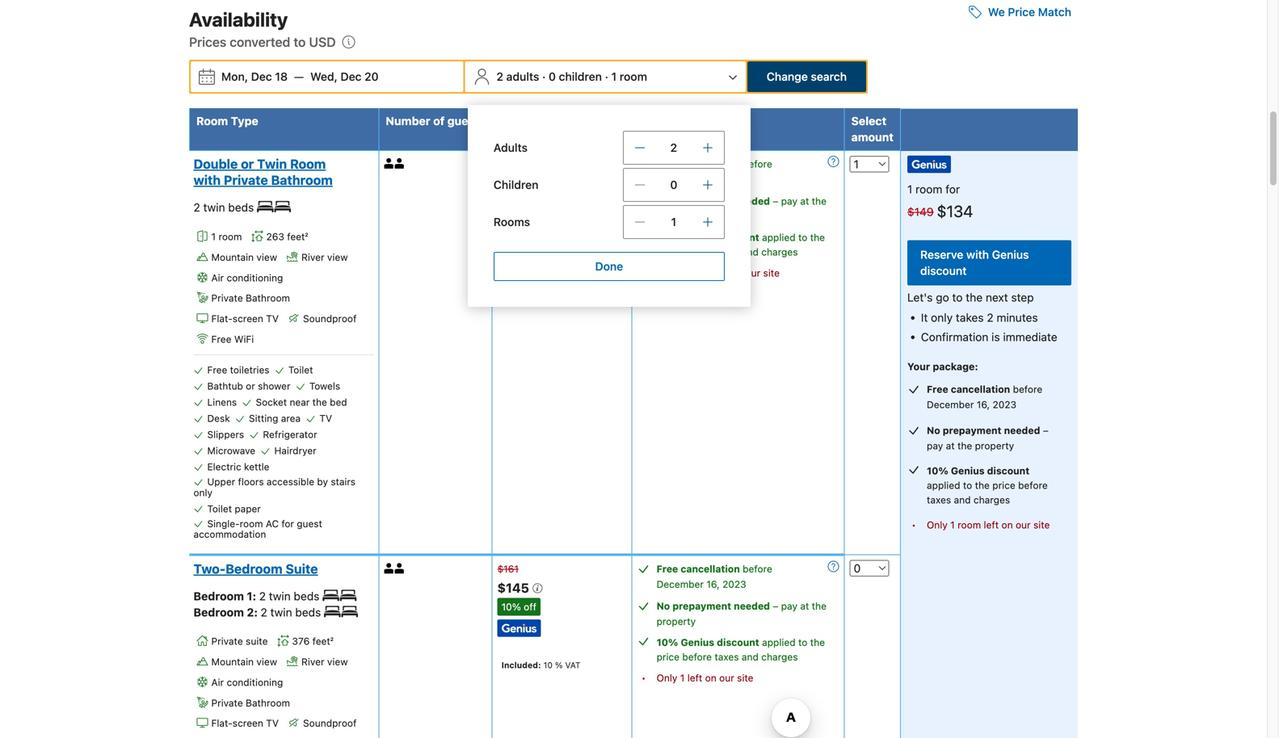 Task type: vqa. For each thing, say whether or not it's contained in the screenshot.
1st the %
yes



Task type: describe. For each thing, give the bounding box(es) containing it.
river view for 263 feet²
[[301, 252, 348, 263]]

guest
[[297, 518, 322, 530]]

single-
[[207, 518, 240, 530]]

room inside single-room ac for guest accommodation
[[240, 518, 263, 530]]

0 vertical spatial our
[[745, 268, 761, 279]]

bathroom inside double or twin room with private bathroom
[[271, 173, 333, 188]]

bed
[[330, 397, 347, 408]]

2 twin beds for bedroom 1:
[[259, 590, 323, 603]]

toilet for toilet paper
[[207, 503, 232, 515]]

double or twin room with private bathroom
[[194, 156, 333, 188]]

vat for $134
[[565, 255, 581, 265]]

bathroom for 263 feet²
[[246, 293, 290, 304]]

upper floors accessible by stairs only
[[194, 476, 356, 498]]

mon, dec 18 — wed, dec 20
[[221, 70, 379, 83]]

taxes inside the "10% genius discount applied to the price before taxes and charges"
[[927, 495, 951, 506]]

0 vertical spatial 2 twin beds
[[194, 201, 257, 214]]

number of guests
[[386, 114, 485, 128]]

included: 10 % vat for $134
[[501, 255, 581, 265]]

off
[[524, 602, 537, 613]]

occupancy image for two-bedroom suite
[[384, 564, 395, 574]]

1 vertical spatial at
[[946, 441, 955, 452]]

mountain for suite
[[211, 657, 254, 668]]

to inside let's go to the next step it only takes 2 minutes confirmation is immediate
[[952, 291, 963, 304]]

amount
[[851, 131, 894, 144]]

wed, dec 20 button
[[304, 62, 385, 91]]

1 vertical spatial site
[[1034, 520, 1050, 531]]

only for $145
[[657, 673, 677, 684]]

private suite
[[211, 636, 268, 647]]

genius inside the "10% genius discount applied to the price before taxes and charges"
[[951, 466, 985, 477]]

converted
[[230, 34, 290, 50]]

% for $145
[[555, 661, 563, 670]]

0 vertical spatial left
[[714, 268, 729, 279]]

by
[[317, 476, 328, 488]]

1 vertical spatial cancellation
[[951, 384, 1010, 395]]

stairs
[[331, 476, 356, 488]]

$149 $134
[[907, 202, 973, 221]]

immediate
[[1003, 330, 1058, 344]]

room inside 'dropdown button'
[[620, 70, 647, 83]]

area
[[281, 413, 301, 424]]

let's go to the next step it only takes 2 minutes confirmation is immediate
[[907, 291, 1058, 344]]

upper
[[207, 476, 235, 488]]

1 horizontal spatial only 1 room left on our site
[[927, 520, 1050, 531]]

screen for room
[[233, 313, 263, 324]]

reserve with genius discount
[[920, 248, 1029, 278]]

guests
[[447, 114, 485, 128]]

tv for 263 feet²
[[266, 313, 279, 324]]

two-bedroom suite
[[194, 562, 318, 577]]

discount inside the "10% genius discount applied to the price before taxes and charges"
[[987, 466, 1030, 477]]

1 vertical spatial 2023
[[993, 399, 1017, 411]]

we price match
[[988, 5, 1072, 19]]

change
[[767, 70, 808, 83]]

1 dec from the left
[[251, 70, 272, 83]]

2 · from the left
[[605, 70, 608, 83]]

263
[[266, 231, 284, 242]]

more details on meals and payment options image
[[828, 156, 839, 167]]

no for $145
[[657, 601, 670, 612]]

• for $145
[[641, 673, 646, 684]]

0 vertical spatial on
[[731, 268, 743, 279]]

done
[[595, 260, 623, 273]]

1 vertical spatial december
[[927, 399, 974, 411]]

10% off
[[501, 602, 537, 613]]

we price match button
[[962, 0, 1078, 27]]

mon,
[[221, 70, 248, 83]]

private up the free wifi
[[211, 293, 243, 304]]

with inside double or twin room with private bathroom
[[194, 173, 221, 188]]

takes
[[956, 311, 984, 324]]

room type
[[196, 114, 258, 128]]

two-bedroom suite link
[[194, 561, 370, 578]]

0 horizontal spatial left
[[687, 673, 702, 684]]

done button
[[494, 252, 725, 281]]

1 vertical spatial only
[[927, 520, 948, 531]]

air conditioning for room
[[211, 272, 283, 283]]

towels
[[309, 381, 340, 392]]

to inside the "10% genius discount applied to the price before taxes and charges"
[[963, 480, 972, 492]]

of
[[433, 114, 445, 128]]

1 room for
[[907, 183, 960, 196]]

property for $134
[[657, 211, 696, 222]]

next
[[986, 291, 1008, 304]]

december for $145
[[657, 579, 704, 590]]

with inside reserve with genius discount
[[966, 248, 989, 261]]

1 vertical spatial tv
[[320, 413, 332, 424]]

your package:
[[907, 361, 978, 373]]

2 vertical spatial on
[[705, 673, 717, 684]]

prepayment for $145
[[673, 601, 731, 612]]

private down the bedroom 2:
[[211, 636, 243, 647]]

is
[[992, 330, 1000, 344]]

river for 263 feet²
[[301, 252, 324, 263]]

beds for bedroom 2:
[[295, 606, 321, 619]]

select
[[851, 114, 887, 128]]

applied to the price before taxes and charges for $134
[[657, 232, 825, 258]]

go
[[936, 291, 949, 304]]

linens
[[207, 397, 237, 408]]

desk
[[207, 413, 230, 424]]

usd
[[309, 34, 336, 50]]

18
[[275, 70, 288, 83]]

2 adults · 0 children · 1 room
[[497, 70, 647, 83]]

16, for $134
[[707, 174, 720, 185]]

change search button
[[747, 62, 866, 92]]

children
[[494, 178, 539, 192]]

1 vertical spatial 0
[[670, 178, 677, 192]]

the inside the "10% genius discount applied to the price before taxes and charges"
[[975, 480, 990, 492]]

or for bathtub
[[246, 381, 255, 392]]

socket
[[256, 397, 287, 408]]

0 horizontal spatial site
[[737, 673, 754, 684]]

river view for 376 feet²
[[301, 657, 348, 668]]

taxes for $134
[[715, 247, 739, 258]]

paper
[[235, 503, 261, 515]]

376 feet²
[[292, 636, 334, 647]]

applied for $134
[[762, 232, 796, 243]]

included: 10 % vat for $145
[[501, 661, 581, 670]]

refrigerator
[[263, 429, 317, 440]]

air for 1
[[211, 272, 224, 283]]

river for 376 feet²
[[301, 657, 324, 668]]

0 vertical spatial for
[[946, 183, 960, 196]]

and for $145
[[742, 652, 759, 663]]

10% off. you're getting a reduced rate because this property is offering a discount.. element
[[497, 599, 541, 616]]

1 vertical spatial property
[[975, 441, 1014, 452]]

match
[[1038, 5, 1072, 19]]

flat- for 1
[[211, 313, 233, 324]]

occupancy image
[[395, 158, 405, 169]]

near
[[290, 397, 310, 408]]

charges for $145
[[761, 652, 798, 663]]

twin for bedroom 1:
[[269, 590, 291, 603]]

suite
[[246, 636, 268, 647]]

charges inside the "10% genius discount applied to the price before taxes and charges"
[[974, 495, 1010, 506]]

1 vertical spatial free cancellation
[[927, 384, 1010, 395]]

more details on meals and payment options image
[[828, 561, 839, 573]]

prices converted to usd
[[189, 34, 336, 50]]

package:
[[933, 361, 978, 373]]

children
[[559, 70, 602, 83]]

1 vertical spatial •
[[912, 520, 916, 531]]

accessible
[[267, 476, 314, 488]]

free toiletries
[[207, 364, 270, 376]]

applied inside the "10% genius discount applied to the price before taxes and charges"
[[927, 480, 960, 492]]

1 vertical spatial –
[[1043, 425, 1049, 437]]

0 inside 'dropdown button'
[[549, 70, 556, 83]]

376
[[292, 636, 310, 647]]

availability
[[189, 8, 288, 31]]

charges for $134
[[761, 247, 798, 258]]

1 horizontal spatial $134
[[937, 202, 973, 221]]

free wifi
[[211, 334, 254, 345]]

the inside let's go to the next step it only takes 2 minutes confirmation is immediate
[[966, 291, 983, 304]]

0 vertical spatial $134
[[497, 176, 532, 191]]

2 horizontal spatial left
[[984, 520, 999, 531]]

0 vertical spatial twin
[[203, 201, 225, 214]]

adults
[[506, 70, 539, 83]]

price
[[1008, 5, 1035, 19]]

mon, dec 18 button
[[215, 62, 294, 91]]

select amount
[[851, 114, 894, 144]]

occupancy image for double or twin room with private bathroom
[[384, 158, 395, 169]]

taxes for $145
[[715, 652, 739, 663]]

reserve with genius discount button
[[907, 240, 1072, 286]]

number
[[386, 114, 430, 128]]

beds for bedroom 1:
[[294, 590, 320, 603]]

bathtub or shower
[[207, 381, 291, 392]]

1 vertical spatial needed
[[1004, 425, 1040, 437]]

feet² for 263 feet²
[[287, 231, 308, 242]]

1 vertical spatial prepayment
[[943, 425, 1002, 437]]

minutes
[[997, 311, 1038, 324]]

applied to the price before taxes and charges for $145
[[657, 637, 825, 663]]

2 inside 'dropdown button'
[[497, 70, 503, 83]]

two-
[[194, 562, 226, 577]]

electric
[[207, 461, 241, 473]]

double or twin room with private bathroom link
[[194, 156, 370, 188]]

pay for $134
[[781, 196, 798, 207]]

adults
[[494, 141, 528, 154]]

2023 for $134
[[722, 174, 746, 185]]

10% genius discount for $145
[[657, 637, 759, 649]]

we
[[988, 5, 1005, 19]]



Task type: locate. For each thing, give the bounding box(es) containing it.
– for $134
[[773, 196, 778, 207]]

feet² for 376 feet²
[[312, 636, 334, 647]]

0 vertical spatial applied
[[762, 232, 796, 243]]

twin up 1 room
[[203, 201, 225, 214]]

vat
[[565, 255, 581, 265], [565, 661, 581, 670]]

0 vertical spatial flat-screen tv
[[211, 313, 279, 324]]

2 twin beds up 376
[[261, 606, 324, 619]]

1 % from the top
[[555, 255, 563, 265]]

dec left 20
[[341, 70, 362, 83]]

2 air conditioning from the top
[[211, 677, 283, 688]]

2 dec from the left
[[341, 70, 362, 83]]

0 vertical spatial 2023
[[722, 174, 746, 185]]

1 vertical spatial left
[[984, 520, 999, 531]]

0 horizontal spatial toilet
[[207, 503, 232, 515]]

0 vertical spatial feet²
[[287, 231, 308, 242]]

0 vertical spatial property
[[657, 211, 696, 222]]

1 vertical spatial 2 twin beds
[[259, 590, 323, 603]]

1 vertical spatial applied
[[927, 480, 960, 492]]

only for $134
[[657, 268, 677, 279]]

twin
[[203, 201, 225, 214], [269, 590, 291, 603], [270, 606, 292, 619]]

private bathroom for suite
[[211, 698, 290, 709]]

2 vertical spatial – pay at the property
[[657, 601, 827, 628]]

feet² right 263
[[287, 231, 308, 242]]

1 vertical spatial taxes
[[927, 495, 951, 506]]

air conditioning for suite
[[211, 677, 283, 688]]

floors
[[238, 476, 264, 488]]

discount inside reserve with genius discount
[[920, 264, 967, 278]]

shower
[[258, 381, 291, 392]]

pay for $145
[[781, 601, 798, 612]]

toilet paper
[[207, 503, 261, 515]]

flat- for private
[[211, 718, 233, 729]]

with
[[194, 173, 221, 188], [966, 248, 989, 261]]

on
[[731, 268, 743, 279], [1002, 520, 1013, 531], [705, 673, 717, 684]]

1 vat from the top
[[565, 255, 581, 265]]

beds up 1 room
[[228, 201, 254, 214]]

feet² right 376
[[312, 636, 334, 647]]

flat-screen tv for suite
[[211, 718, 279, 729]]

2 included: from the top
[[501, 661, 541, 670]]

only inside let's go to the next step it only takes 2 minutes confirmation is immediate
[[931, 311, 953, 324]]

2 adults · 0 children · 1 room button
[[467, 62, 744, 92]]

2 twin beds
[[194, 201, 257, 214], [259, 590, 323, 603], [261, 606, 324, 619]]

it
[[921, 311, 928, 324]]

1 vertical spatial private bathroom
[[211, 698, 290, 709]]

the
[[812, 196, 827, 207], [810, 232, 825, 243], [966, 291, 983, 304], [312, 397, 327, 408], [958, 441, 972, 452], [975, 480, 990, 492], [812, 601, 827, 612], [810, 637, 825, 649]]

2 vertical spatial no prepayment needed
[[657, 601, 770, 612]]

2 twin beds up 1 room
[[194, 201, 257, 214]]

river
[[301, 252, 324, 263], [301, 657, 324, 668]]

2 vertical spatial no
[[657, 601, 670, 612]]

feet²
[[287, 231, 308, 242], [312, 636, 334, 647]]

1 private bathroom from the top
[[211, 293, 290, 304]]

1 vertical spatial pay
[[927, 441, 943, 452]]

prepayment for $134
[[673, 196, 731, 207]]

hairdryer
[[274, 445, 317, 457]]

2 inside let's go to the next step it only takes 2 minutes confirmation is immediate
[[987, 311, 994, 324]]

private bathroom for room
[[211, 293, 290, 304]]

2
[[497, 70, 503, 83], [670, 141, 677, 154], [194, 201, 200, 214], [987, 311, 994, 324], [259, 590, 266, 603], [261, 606, 267, 619]]

2 screen from the top
[[233, 718, 263, 729]]

0 vertical spatial beds
[[228, 201, 254, 214]]

0 vertical spatial mountain
[[211, 252, 254, 263]]

1 vertical spatial mountain view
[[211, 657, 277, 668]]

free cancellation
[[657, 158, 740, 170], [927, 384, 1010, 395], [657, 564, 740, 575]]

1 vertical spatial no prepayment needed
[[927, 425, 1040, 437]]

wed,
[[310, 70, 338, 83]]

mountain view for room
[[211, 252, 277, 263]]

2 vertical spatial taxes
[[715, 652, 739, 663]]

beds up 376 feet²
[[295, 606, 321, 619]]

conditioning down 263
[[227, 272, 283, 283]]

soundproof for 376 feet²
[[303, 718, 357, 729]]

genius inside reserve with genius discount
[[992, 248, 1029, 261]]

20
[[365, 70, 379, 83]]

2 horizontal spatial our
[[1016, 520, 1031, 531]]

vat for $145
[[565, 661, 581, 670]]

0 vertical spatial pay
[[781, 196, 798, 207]]

1 inside 'dropdown button'
[[611, 70, 617, 83]]

·
[[542, 70, 546, 83], [605, 70, 608, 83]]

free cancellation for $134
[[657, 158, 740, 170]]

0 vertical spatial with
[[194, 173, 221, 188]]

0
[[549, 70, 556, 83], [670, 178, 677, 192]]

only down electric
[[194, 487, 213, 498]]

· right adults
[[542, 70, 546, 83]]

toilet up "towels" on the bottom of page
[[288, 364, 313, 376]]

for up $149 $134
[[946, 183, 960, 196]]

dec left 18
[[251, 70, 272, 83]]

toiletries
[[230, 364, 270, 376]]

electric kettle
[[207, 461, 269, 473]]

no prepayment needed for $134
[[657, 196, 770, 207]]

2 flat-screen tv from the top
[[211, 718, 279, 729]]

% for $134
[[555, 255, 563, 265]]

2 vertical spatial applied
[[762, 637, 796, 649]]

0 vertical spatial room
[[196, 114, 228, 128]]

and inside the "10% genius discount applied to the price before taxes and charges"
[[954, 495, 971, 506]]

1 air conditioning from the top
[[211, 272, 283, 283]]

your
[[907, 361, 930, 373]]

only inside upper floors accessible by stairs only
[[194, 487, 213, 498]]

· right children
[[605, 70, 608, 83]]

included: for $145
[[501, 661, 541, 670]]

december for $134
[[657, 174, 704, 185]]

0 horizontal spatial our
[[719, 673, 734, 684]]

or down toiletries at the left of page
[[246, 381, 255, 392]]

bedroom 1:
[[194, 590, 259, 603]]

1 conditioning from the top
[[227, 272, 283, 283]]

mountain down 1 room
[[211, 252, 254, 263]]

bathroom up wifi at the top left of the page
[[246, 293, 290, 304]]

toilet for toilet
[[288, 364, 313, 376]]

1 flat-screen tv from the top
[[211, 313, 279, 324]]

room inside double or twin room with private bathroom
[[290, 156, 326, 172]]

0 vertical spatial bathroom
[[271, 173, 333, 188]]

mountain view down 1 room
[[211, 252, 277, 263]]

reserve
[[920, 248, 963, 261]]

1 vertical spatial on
[[1002, 520, 1013, 531]]

1
[[611, 70, 617, 83], [907, 183, 913, 196], [671, 215, 677, 229], [211, 231, 216, 242], [680, 268, 685, 279], [950, 520, 955, 531], [680, 673, 685, 684]]

no prepayment needed for $145
[[657, 601, 770, 612]]

taxes
[[715, 247, 739, 258], [927, 495, 951, 506], [715, 652, 739, 663]]

0 vertical spatial applied to the price before taxes and charges
[[657, 232, 825, 258]]

0 vertical spatial 10
[[543, 255, 553, 265]]

bathtub
[[207, 381, 243, 392]]

pay
[[781, 196, 798, 207], [927, 441, 943, 452], [781, 601, 798, 612]]

1 vertical spatial 16,
[[977, 399, 990, 411]]

kettle
[[244, 461, 269, 473]]

river view down 376 feet²
[[301, 657, 348, 668]]

2 % from the top
[[555, 661, 563, 670]]

$134
[[497, 176, 532, 191], [937, 202, 973, 221]]

room left type on the top left of page
[[196, 114, 228, 128]]

to
[[294, 34, 306, 50], [798, 232, 808, 243], [952, 291, 963, 304], [963, 480, 972, 492], [798, 637, 808, 649]]

accommodation
[[194, 529, 266, 540]]

0 vertical spatial tv
[[266, 313, 279, 324]]

1 vertical spatial $134
[[937, 202, 973, 221]]

single-room ac for guest accommodation
[[194, 518, 322, 540]]

• for $134
[[641, 268, 646, 279]]

10 for $134
[[543, 255, 553, 265]]

1 vertical spatial soundproof
[[303, 718, 357, 729]]

1 vertical spatial 10
[[543, 661, 553, 670]]

flat-screen tv for room
[[211, 313, 279, 324]]

room
[[196, 114, 228, 128], [290, 156, 326, 172]]

bathroom for 376 feet²
[[246, 698, 290, 709]]

river down the 263 feet²
[[301, 252, 324, 263]]

slippers
[[207, 429, 244, 440]]

1 vertical spatial with
[[966, 248, 989, 261]]

air conditioning down the private suite
[[211, 677, 283, 688]]

included: down rooms
[[501, 255, 541, 265]]

2 vat from the top
[[565, 661, 581, 670]]

cancellation for $145
[[681, 564, 740, 575]]

occupancy image
[[384, 158, 395, 169], [384, 564, 395, 574], [395, 564, 405, 574]]

1 horizontal spatial with
[[966, 248, 989, 261]]

rooms
[[494, 215, 530, 229]]

2 10% genius discount from the top
[[657, 637, 759, 649]]

10% genius discount applied to the price before taxes and charges
[[927, 466, 1048, 506]]

1 air from the top
[[211, 272, 224, 283]]

2 applied to the price before taxes and charges from the top
[[657, 637, 825, 663]]

only 1 left on our site
[[657, 673, 754, 684]]

wifi
[[234, 334, 254, 345]]

1 horizontal spatial left
[[714, 268, 729, 279]]

1 vertical spatial only 1 room left on our site
[[927, 520, 1050, 531]]

1 vertical spatial feet²
[[312, 636, 334, 647]]

tv for 376 feet²
[[266, 718, 279, 729]]

twin up 376
[[270, 606, 292, 619]]

2 air from the top
[[211, 677, 224, 688]]

prices
[[189, 34, 226, 50]]

0 vertical spatial and
[[742, 247, 759, 258]]

let's
[[907, 291, 933, 304]]

10% inside the "10% genius discount applied to the price before taxes and charges"
[[927, 466, 949, 477]]

price for $145
[[657, 652, 680, 663]]

2 vertical spatial only
[[657, 673, 677, 684]]

or for double
[[241, 156, 254, 172]]

needed for $145
[[734, 601, 770, 612]]

1 vertical spatial before december 16, 2023
[[927, 384, 1043, 411]]

mountain for room
[[211, 252, 254, 263]]

mountain view for suite
[[211, 657, 277, 668]]

2 vertical spatial •
[[641, 673, 646, 684]]

0 vertical spatial price
[[657, 247, 680, 258]]

1 horizontal spatial dec
[[341, 70, 362, 83]]

2 vertical spatial cancellation
[[681, 564, 740, 575]]

beds down suite
[[294, 590, 320, 603]]

0 vertical spatial at
[[800, 196, 809, 207]]

property for $145
[[657, 616, 696, 628]]

2023 for $145
[[722, 579, 746, 590]]

twin down two-bedroom suite link
[[269, 590, 291, 603]]

toilet up 'single-'
[[207, 503, 232, 515]]

$149
[[907, 205, 934, 219]]

– pay at the property for $145
[[657, 601, 827, 628]]

included: 10 % vat down rooms
[[501, 255, 581, 265]]

0 vertical spatial free cancellation
[[657, 158, 740, 170]]

flat-
[[211, 313, 233, 324], [211, 718, 233, 729]]

– pay at the property for $134
[[657, 196, 827, 222]]

private down the private suite
[[211, 698, 243, 709]]

2 river from the top
[[301, 657, 324, 668]]

1 vertical spatial %
[[555, 661, 563, 670]]

0 vertical spatial vat
[[565, 255, 581, 265]]

river view
[[301, 252, 348, 263], [301, 657, 348, 668]]

1 · from the left
[[542, 70, 546, 83]]

0 horizontal spatial dec
[[251, 70, 272, 83]]

1 vertical spatial bathroom
[[246, 293, 290, 304]]

2 vertical spatial left
[[687, 673, 702, 684]]

with right reserve
[[966, 248, 989, 261]]

or left twin
[[241, 156, 254, 172]]

1 soundproof from the top
[[303, 313, 357, 324]]

10
[[543, 255, 553, 265], [543, 661, 553, 670]]

1 horizontal spatial feet²
[[312, 636, 334, 647]]

only right it
[[931, 311, 953, 324]]

conditioning for room
[[227, 272, 283, 283]]

soundproof for 263 feet²
[[303, 313, 357, 324]]

–
[[773, 196, 778, 207], [1043, 425, 1049, 437], [773, 601, 778, 612]]

1 horizontal spatial ·
[[605, 70, 608, 83]]

river down 376 feet²
[[301, 657, 324, 668]]

included: 10 % vat down off
[[501, 661, 581, 670]]

air
[[211, 272, 224, 283], [211, 677, 224, 688]]

1 mountain view from the top
[[211, 252, 277, 263]]

0 vertical spatial before december 16, 2023
[[657, 158, 772, 185]]

bathroom down the suite
[[246, 698, 290, 709]]

10 for $145
[[543, 661, 553, 670]]

mountain
[[211, 252, 254, 263], [211, 657, 254, 668]]

2 vertical spatial site
[[737, 673, 754, 684]]

1 horizontal spatial only
[[931, 311, 953, 324]]

0 horizontal spatial 0
[[549, 70, 556, 83]]

0 vertical spatial screen
[[233, 313, 263, 324]]

air down the private suite
[[211, 677, 224, 688]]

1 horizontal spatial site
[[763, 268, 780, 279]]

0 vertical spatial no
[[657, 196, 670, 207]]

0 vertical spatial no prepayment needed
[[657, 196, 770, 207]]

2 private bathroom from the top
[[211, 698, 290, 709]]

—
[[294, 70, 304, 83]]

free
[[657, 158, 678, 170], [211, 334, 232, 345], [207, 364, 227, 376], [927, 384, 948, 395], [657, 564, 678, 575]]

1 vertical spatial air
[[211, 677, 224, 688]]

1 10% genius discount from the top
[[657, 232, 759, 243]]

0 vertical spatial prepayment
[[673, 196, 731, 207]]

type
[[231, 114, 258, 128]]

1 vertical spatial no
[[927, 425, 940, 437]]

1 vertical spatial twin
[[269, 590, 291, 603]]

2 mountain view from the top
[[211, 657, 277, 668]]

with down double at the left top of the page
[[194, 173, 221, 188]]

0 horizontal spatial for
[[281, 518, 294, 530]]

2 vertical spatial our
[[719, 673, 734, 684]]

$134 down 1 room for
[[937, 202, 973, 221]]

2 river view from the top
[[301, 657, 348, 668]]

for inside single-room ac for guest accommodation
[[281, 518, 294, 530]]

1 included: 10 % vat from the top
[[501, 255, 581, 265]]

socket near the bed
[[256, 397, 347, 408]]

1 applied to the price before taxes and charges from the top
[[657, 232, 825, 258]]

2 flat- from the top
[[211, 718, 233, 729]]

1 vertical spatial room
[[290, 156, 326, 172]]

screen for suite
[[233, 718, 263, 729]]

microwave
[[207, 445, 255, 457]]

1 mountain from the top
[[211, 252, 254, 263]]

– for $145
[[773, 601, 778, 612]]

2 twin beds for bedroom 2:
[[261, 606, 324, 619]]

price for $134
[[657, 247, 680, 258]]

river view down the 263 feet²
[[301, 252, 348, 263]]

included: down 10% off
[[501, 661, 541, 670]]

no for $134
[[657, 196, 670, 207]]

needed for $134
[[734, 196, 770, 207]]

2 conditioning from the top
[[227, 677, 283, 688]]

cancellation
[[681, 158, 740, 170], [951, 384, 1010, 395], [681, 564, 740, 575]]

10% genius discount
[[657, 232, 759, 243], [657, 637, 759, 649]]

1 flat- from the top
[[211, 313, 233, 324]]

price inside the "10% genius discount applied to the price before taxes and charges"
[[993, 480, 1016, 492]]

needed
[[734, 196, 770, 207], [1004, 425, 1040, 437], [734, 601, 770, 612]]

left
[[714, 268, 729, 279], [984, 520, 999, 531], [687, 673, 702, 684]]

2 soundproof from the top
[[303, 718, 357, 729]]

0 vertical spatial air
[[211, 272, 224, 283]]

2 vertical spatial pay
[[781, 601, 798, 612]]

sitting area
[[249, 413, 301, 424]]

private bathroom up wifi at the top left of the page
[[211, 293, 290, 304]]

private bathroom down the suite
[[211, 698, 290, 709]]

air for private
[[211, 677, 224, 688]]

1 vertical spatial mountain
[[211, 657, 254, 668]]

conditioning for suite
[[227, 677, 283, 688]]

0 vertical spatial site
[[763, 268, 780, 279]]

0 horizontal spatial only 1 room left on our site
[[657, 268, 780, 279]]

twin
[[257, 156, 287, 172]]

0 vertical spatial 16,
[[707, 174, 720, 185]]

for right the ac
[[281, 518, 294, 530]]

2 10 from the top
[[543, 661, 553, 670]]

double
[[194, 156, 238, 172]]

twin for bedroom 2:
[[270, 606, 292, 619]]

and for $134
[[742, 247, 759, 258]]

private down twin
[[224, 173, 268, 188]]

or inside double or twin room with private bathroom
[[241, 156, 254, 172]]

bathroom down twin
[[271, 173, 333, 188]]

2 included: 10 % vat from the top
[[501, 661, 581, 670]]

included: for $134
[[501, 255, 541, 265]]

mountain down the private suite
[[211, 657, 254, 668]]

1 vertical spatial – pay at the property
[[927, 425, 1049, 452]]

at for $134
[[800, 196, 809, 207]]

16, for $145
[[707, 579, 720, 590]]

cancellation for $134
[[681, 158, 740, 170]]

2 vertical spatial property
[[657, 616, 696, 628]]

1 river view from the top
[[301, 252, 348, 263]]

site
[[763, 268, 780, 279], [1034, 520, 1050, 531], [737, 673, 754, 684]]

10% genius discount for $134
[[657, 232, 759, 243]]

mountain view down the private suite
[[211, 657, 277, 668]]

0 vertical spatial only
[[657, 268, 677, 279]]

before inside the "10% genius discount applied to the price before taxes and charges"
[[1018, 480, 1048, 492]]

2 mountain from the top
[[211, 657, 254, 668]]

2 twin beds down two-bedroom suite link
[[259, 590, 323, 603]]

1 river from the top
[[301, 252, 324, 263]]

1 vertical spatial and
[[954, 495, 971, 506]]

0 vertical spatial cancellation
[[681, 158, 740, 170]]

1 10 from the top
[[543, 255, 553, 265]]

ac
[[266, 518, 279, 530]]

2 vertical spatial at
[[800, 601, 809, 612]]

1 horizontal spatial toilet
[[288, 364, 313, 376]]

0 vertical spatial included:
[[501, 255, 541, 265]]

dec
[[251, 70, 272, 83], [341, 70, 362, 83]]

263 feet²
[[266, 231, 308, 242]]

private inside double or twin room with private bathroom
[[224, 173, 268, 188]]

conditioning down the suite
[[227, 677, 283, 688]]

at for $145
[[800, 601, 809, 612]]

room
[[620, 70, 647, 83], [916, 183, 943, 196], [219, 231, 242, 242], [687, 268, 711, 279], [240, 518, 263, 530], [958, 520, 981, 531]]

before december 16, 2023
[[657, 158, 772, 185], [927, 384, 1043, 411], [657, 564, 772, 590]]

free cancellation for $145
[[657, 564, 740, 575]]

before december 16, 2023 for $134
[[657, 158, 772, 185]]

before december 16, 2023 for $145
[[657, 564, 772, 590]]

1 screen from the top
[[233, 313, 263, 324]]

air down 1 room
[[211, 272, 224, 283]]

1 vertical spatial our
[[1016, 520, 1031, 531]]

december
[[657, 174, 704, 185], [927, 399, 974, 411], [657, 579, 704, 590]]

room right twin
[[290, 156, 326, 172]]

our
[[745, 268, 761, 279], [1016, 520, 1031, 531], [719, 673, 734, 684]]

air conditioning down 1 room
[[211, 272, 283, 283]]

only
[[931, 311, 953, 324], [194, 487, 213, 498]]

$134 down adults
[[497, 176, 532, 191]]

1 included: from the top
[[501, 255, 541, 265]]

0 vertical spatial –
[[773, 196, 778, 207]]

2 vertical spatial prepayment
[[673, 601, 731, 612]]

0 horizontal spatial room
[[196, 114, 228, 128]]

bedroom 2:
[[194, 606, 261, 619]]

applied for $145
[[762, 637, 796, 649]]



